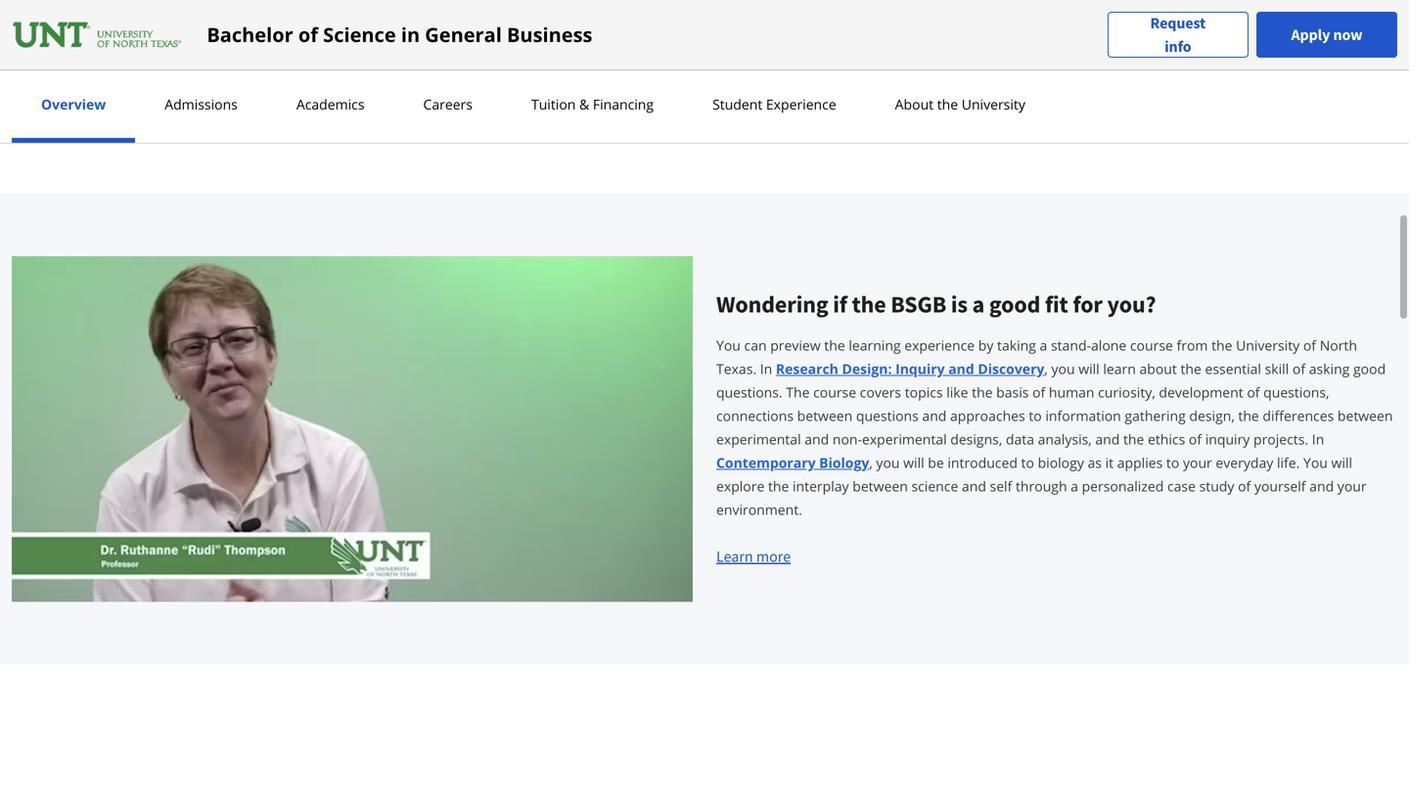 Task type: vqa. For each thing, say whether or not it's contained in the screenshot.
2
no



Task type: describe. For each thing, give the bounding box(es) containing it.
bachelor of science in general business
[[207, 21, 592, 48]]

ethics
[[1148, 430, 1185, 449]]

gathering
[[1125, 406, 1186, 425]]

in inside , you will learn about the essential skill of asking good questions. the course covers topics like the basis of human curiosity, development of questions, connections between questions and approaches to information gathering design, the differences between experimental and non-experimental designs, data analysis, and the ethics of inquiry projects. in contemporary biology
[[1312, 430, 1324, 449]]

from
[[1177, 336, 1208, 355]]

0 vertical spatial university
[[962, 95, 1025, 114]]

analysis,
[[1038, 430, 1092, 449]]

info
[[1165, 37, 1191, 56]]

the up inquiry
[[1238, 406, 1259, 425]]

admissions link
[[159, 95, 244, 114]]

by
[[978, 336, 994, 355]]

about
[[1140, 359, 1177, 378]]

0 vertical spatial good
[[989, 290, 1040, 319]]

can
[[744, 336, 767, 355]]

student
[[712, 95, 763, 114]]

learning
[[849, 336, 901, 355]]

explore
[[716, 477, 765, 496]]

learn more
[[716, 547, 791, 566]]

between inside the , you will be introduced to biology as it applies to your everyday life. you will explore the interplay between science and self through a personalized case study of yourself and your environment.
[[853, 477, 908, 496]]

the up research
[[824, 336, 845, 355]]

of inside the , you will be introduced to biology as it applies to your everyday life. you will explore the interplay between science and self through a personalized case study of yourself and your environment.
[[1238, 477, 1251, 496]]

1 vertical spatial your
[[1337, 477, 1367, 496]]

human
[[1049, 383, 1095, 402]]

approaches
[[950, 406, 1025, 425]]

of down essential
[[1247, 383, 1260, 402]]

be
[[928, 453, 944, 472]]

will for human
[[1079, 359, 1100, 378]]

the right if
[[852, 290, 886, 319]]

science
[[911, 477, 958, 496]]

the inside the , you will be introduced to biology as it applies to your everyday life. you will explore the interplay between science and self through a personalized case study of yourself and your environment.
[[768, 477, 789, 496]]

science
[[323, 21, 396, 48]]

of right basis
[[1032, 383, 1045, 402]]

yourself
[[1254, 477, 1306, 496]]

of left science
[[298, 21, 318, 48]]

is
[[951, 290, 968, 319]]

as
[[1088, 453, 1102, 472]]

it
[[1105, 453, 1114, 472]]

and left non-
[[805, 430, 829, 449]]

study
[[1199, 477, 1234, 496]]

essential
[[1205, 359, 1261, 378]]

environment.
[[716, 500, 802, 519]]

through
[[1016, 477, 1067, 496]]

design,
[[1189, 406, 1235, 425]]

data
[[1006, 430, 1034, 449]]

0 horizontal spatial a
[[972, 290, 985, 319]]

tuition & financing link
[[525, 95, 660, 114]]

tuition & financing
[[531, 95, 654, 114]]

contemporary biology link
[[716, 453, 869, 472]]

about the university
[[895, 95, 1025, 114]]

preview
[[770, 336, 821, 355]]

interplay
[[793, 477, 849, 496]]

of right "ethics"
[[1189, 430, 1202, 449]]

inquiry
[[895, 359, 945, 378]]

overview link
[[35, 95, 112, 114]]

a inside the , you will be introduced to biology as it applies to your everyday life. you will explore the interplay between science and self through a personalized case study of yourself and your environment.
[[1071, 477, 1078, 496]]

the up essential
[[1212, 336, 1232, 355]]

research design: inquiry and discovery
[[776, 359, 1045, 378]]

course inside you can preview the learning experience by taking a stand-alone course from the university of north texas. in
[[1130, 336, 1173, 355]]

research design: inquiry and discovery link
[[776, 359, 1045, 378]]

you can preview the learning experience by taking a stand-alone course from the university of north texas. in
[[716, 336, 1357, 378]]

experience
[[904, 336, 975, 355]]

admissions
[[165, 95, 238, 114]]

asking
[[1309, 359, 1350, 378]]

of right skill
[[1293, 359, 1305, 378]]

biology
[[819, 453, 869, 472]]

between up non-
[[797, 406, 853, 425]]

and up like
[[948, 359, 974, 378]]

in
[[401, 21, 420, 48]]

bsgb
[[891, 290, 946, 319]]

you inside the , you will be introduced to biology as it applies to your everyday life. you will explore the interplay between science and self through a personalized case study of yourself and your environment.
[[1303, 453, 1328, 472]]

request info
[[1150, 13, 1206, 56]]

projects.
[[1254, 430, 1308, 449]]

applies
[[1117, 453, 1163, 472]]

request
[[1150, 13, 1206, 33]]

non-
[[833, 430, 862, 449]]

about the university link
[[889, 95, 1031, 114]]

fit
[[1045, 290, 1068, 319]]

contemporary
[[716, 453, 816, 472]]

between down the asking
[[1338, 406, 1393, 425]]

stand-
[[1051, 336, 1091, 355]]

careers
[[423, 95, 473, 114]]

case
[[1167, 477, 1196, 496]]

texas.
[[716, 359, 757, 378]]

the up applies
[[1123, 430, 1144, 449]]

&
[[579, 95, 589, 114]]

a inside you can preview the learning experience by taking a stand-alone course from the university of north texas. in
[[1040, 336, 1047, 355]]

university of north texas image
[[12, 19, 183, 50]]



Task type: locate. For each thing, give the bounding box(es) containing it.
between
[[797, 406, 853, 425], [1338, 406, 1393, 425], [853, 477, 908, 496]]

0 vertical spatial ,
[[1045, 359, 1048, 378]]

1 vertical spatial university
[[1236, 336, 1300, 355]]

0 vertical spatial your
[[1183, 453, 1212, 472]]

experimental down connections
[[716, 430, 801, 449]]

you down stand-
[[1051, 359, 1075, 378]]

course up about
[[1130, 336, 1173, 355]]

in down can
[[760, 359, 772, 378]]

0 horizontal spatial good
[[989, 290, 1040, 319]]

basis
[[996, 383, 1029, 402]]

,
[[1045, 359, 1048, 378], [869, 453, 873, 472]]

0 vertical spatial you
[[1051, 359, 1075, 378]]

to inside , you will learn about the essential skill of asking good questions. the course covers topics like the basis of human curiosity, development of questions, connections between questions and approaches to information gathering design, the differences between experimental and non-experimental designs, data analysis, and the ethics of inquiry projects. in contemporary biology
[[1029, 406, 1042, 425]]

of left north
[[1303, 336, 1316, 355]]

taking
[[997, 336, 1036, 355]]

if
[[833, 290, 847, 319]]

to down "ethics"
[[1166, 453, 1179, 472]]

academics
[[296, 95, 365, 114]]

you inside you can preview the learning experience by taking a stand-alone course from the university of north texas. in
[[716, 336, 741, 355]]

design:
[[842, 359, 892, 378]]

1 horizontal spatial you
[[1303, 453, 1328, 472]]

more
[[756, 547, 791, 566]]

, inside the , you will be introduced to biology as it applies to your everyday life. you will explore the interplay between science and self through a personalized case study of yourself and your environment.
[[869, 453, 873, 472]]

experimental
[[716, 430, 801, 449], [862, 430, 947, 449]]

and down topics
[[922, 406, 947, 425]]

0 horizontal spatial experimental
[[716, 430, 801, 449]]

apply
[[1291, 25, 1330, 45]]

1 horizontal spatial will
[[1079, 359, 1100, 378]]

financing
[[593, 95, 654, 114]]

introduced
[[948, 453, 1018, 472]]

1 experimental from the left
[[716, 430, 801, 449]]

personalized
[[1082, 477, 1164, 496]]

covers
[[860, 383, 901, 402]]

will right life.
[[1331, 453, 1352, 472]]

and up the "it"
[[1095, 430, 1120, 449]]

to down "data"
[[1021, 453, 1034, 472]]

and right yourself at the bottom right
[[1309, 477, 1334, 496]]

development
[[1159, 383, 1243, 402]]

curiosity,
[[1098, 383, 1155, 402]]

your up case
[[1183, 453, 1212, 472]]

1 vertical spatial ,
[[869, 453, 873, 472]]

0 horizontal spatial you
[[716, 336, 741, 355]]

of inside you can preview the learning experience by taking a stand-alone course from the university of north texas. in
[[1303, 336, 1316, 355]]

designs,
[[950, 430, 1002, 449]]

everyday
[[1216, 453, 1273, 472]]

your
[[1183, 453, 1212, 472], [1337, 477, 1367, 496]]

1 vertical spatial in
[[1312, 430, 1324, 449]]

in
[[760, 359, 772, 378], [1312, 430, 1324, 449]]

self
[[990, 477, 1012, 496]]

questions
[[856, 406, 919, 425]]

1 vertical spatial you
[[876, 453, 900, 472]]

1 vertical spatial good
[[1353, 359, 1386, 378]]

will
[[1079, 359, 1100, 378], [903, 453, 924, 472], [1331, 453, 1352, 472]]

research
[[776, 359, 838, 378]]

learn
[[716, 547, 753, 566]]

you for of
[[1051, 359, 1075, 378]]

you up texas.
[[716, 336, 741, 355]]

between down biology
[[853, 477, 908, 496]]

differences
[[1263, 406, 1334, 425]]

experimental down questions
[[862, 430, 947, 449]]

the down from
[[1181, 359, 1202, 378]]

will inside , you will learn about the essential skill of asking good questions. the course covers topics like the basis of human curiosity, development of questions, connections between questions and approaches to information gathering design, the differences between experimental and non-experimental designs, data analysis, and the ethics of inquiry projects. in contemporary biology
[[1079, 359, 1100, 378]]

apply now
[[1291, 25, 1363, 45]]

about
[[895, 95, 934, 114]]

0 horizontal spatial course
[[813, 383, 856, 402]]

, inside , you will learn about the essential skill of asking good questions. the course covers topics like the basis of human curiosity, development of questions, connections between questions and approaches to information gathering design, the differences between experimental and non-experimental designs, data analysis, and the ethics of inquiry projects. in contemporary biology
[[1045, 359, 1048, 378]]

a down the biology
[[1071, 477, 1078, 496]]

1 horizontal spatial experimental
[[862, 430, 947, 449]]

2 horizontal spatial a
[[1071, 477, 1078, 496]]

will up the 'human'
[[1079, 359, 1100, 378]]

1 horizontal spatial university
[[1236, 336, 1300, 355]]

1 horizontal spatial your
[[1337, 477, 1367, 496]]

0 vertical spatial a
[[972, 290, 985, 319]]

you right life.
[[1303, 453, 1328, 472]]

student experience
[[712, 95, 836, 114]]

to up "data"
[[1029, 406, 1042, 425]]

university
[[962, 95, 1025, 114], [1236, 336, 1300, 355]]

request info button
[[1108, 11, 1249, 58]]

1 horizontal spatial you
[[1051, 359, 1075, 378]]

the
[[786, 383, 810, 402]]

discovery
[[978, 359, 1045, 378]]

0 horizontal spatial will
[[903, 453, 924, 472]]

and down introduced
[[962, 477, 986, 496]]

university up skill
[[1236, 336, 1300, 355]]

you inside , you will learn about the essential skill of asking good questions. the course covers topics like the basis of human curiosity, development of questions, connections between questions and approaches to information gathering design, the differences between experimental and non-experimental designs, data analysis, and the ethics of inquiry projects. in contemporary biology
[[1051, 359, 1075, 378]]

life.
[[1277, 453, 1300, 472]]

1 horizontal spatial a
[[1040, 336, 1047, 355]]

will left be
[[903, 453, 924, 472]]

connections
[[716, 406, 794, 425]]

information
[[1045, 406, 1121, 425]]

academics link
[[290, 95, 370, 114]]

of down everyday
[[1238, 477, 1251, 496]]

of
[[298, 21, 318, 48], [1303, 336, 1316, 355], [1293, 359, 1305, 378], [1032, 383, 1045, 402], [1247, 383, 1260, 402], [1189, 430, 1202, 449], [1238, 477, 1251, 496]]

1 horizontal spatial good
[[1353, 359, 1386, 378]]

experience
[[766, 95, 836, 114]]

in inside you can preview the learning experience by taking a stand-alone course from the university of north texas. in
[[760, 359, 772, 378]]

a
[[972, 290, 985, 319], [1040, 336, 1047, 355], [1071, 477, 1078, 496]]

course down research
[[813, 383, 856, 402]]

good down north
[[1353, 359, 1386, 378]]

you right biology
[[876, 453, 900, 472]]

north
[[1320, 336, 1357, 355]]

0 horizontal spatial you
[[876, 453, 900, 472]]

the
[[937, 95, 958, 114], [852, 290, 886, 319], [824, 336, 845, 355], [1212, 336, 1232, 355], [1181, 359, 1202, 378], [972, 383, 993, 402], [1238, 406, 1259, 425], [1123, 430, 1144, 449], [768, 477, 789, 496]]

wondering if the bsgb is a good fit for you?
[[716, 290, 1156, 319]]

you inside the , you will be introduced to biology as it applies to your everyday life. you will explore the interplay between science and self through a personalized case study of yourself and your environment.
[[876, 453, 900, 472]]

to
[[1029, 406, 1042, 425], [1021, 453, 1034, 472], [1166, 453, 1179, 472]]

questions.
[[716, 383, 783, 402]]

good up taking
[[989, 290, 1040, 319]]

like
[[946, 383, 968, 402]]

0 horizontal spatial ,
[[869, 453, 873, 472]]

, for between
[[869, 453, 873, 472]]

a right is
[[972, 290, 985, 319]]

you?
[[1107, 290, 1156, 319]]

1 horizontal spatial in
[[1312, 430, 1324, 449]]

2 experimental from the left
[[862, 430, 947, 449]]

the down contemporary
[[768, 477, 789, 496]]

1 vertical spatial you
[[1303, 453, 1328, 472]]

apply now button
[[1256, 12, 1397, 58]]

you
[[716, 336, 741, 355], [1303, 453, 1328, 472]]

the up approaches
[[972, 383, 993, 402]]

1 horizontal spatial ,
[[1045, 359, 1048, 378]]

you for between
[[876, 453, 900, 472]]

good inside , you will learn about the essential skill of asking good questions. the course covers topics like the basis of human curiosity, development of questions, connections between questions and approaches to information gathering design, the differences between experimental and non-experimental designs, data analysis, and the ethics of inquiry projects. in contemporary biology
[[1353, 359, 1386, 378]]

a right taking
[[1040, 336, 1047, 355]]

topics
[[905, 383, 943, 402]]

university right about
[[962, 95, 1025, 114]]

0 horizontal spatial university
[[962, 95, 1025, 114]]

0 vertical spatial you
[[716, 336, 741, 355]]

skill
[[1265, 359, 1289, 378]]

, you will be introduced to biology as it applies to your everyday life. you will explore the interplay between science and self through a personalized case study of yourself and your environment.
[[716, 453, 1367, 519]]

0 vertical spatial course
[[1130, 336, 1173, 355]]

, for of
[[1045, 359, 1048, 378]]

1 vertical spatial a
[[1040, 336, 1047, 355]]

0 horizontal spatial your
[[1183, 453, 1212, 472]]

general
[[425, 21, 502, 48]]

2 horizontal spatial will
[[1331, 453, 1352, 472]]

2 vertical spatial a
[[1071, 477, 1078, 496]]

course inside , you will learn about the essential skill of asking good questions. the course covers topics like the basis of human curiosity, development of questions, connections between questions and approaches to information gathering design, the differences between experimental and non-experimental designs, data analysis, and the ethics of inquiry projects. in contemporary biology
[[813, 383, 856, 402]]

course
[[1130, 336, 1173, 355], [813, 383, 856, 402]]

bachelor
[[207, 21, 293, 48]]

will for science
[[903, 453, 924, 472]]

wondering
[[716, 290, 828, 319]]

business
[[507, 21, 592, 48]]

now
[[1333, 25, 1363, 45]]

questions,
[[1263, 383, 1329, 402]]

1 vertical spatial course
[[813, 383, 856, 402]]

0 vertical spatial in
[[760, 359, 772, 378]]

alone
[[1091, 336, 1127, 355]]

0 horizontal spatial in
[[760, 359, 772, 378]]

in down differences
[[1312, 430, 1324, 449]]

1 horizontal spatial course
[[1130, 336, 1173, 355]]

learn more link
[[716, 547, 791, 566]]

biology
[[1038, 453, 1084, 472]]

inquiry
[[1205, 430, 1250, 449]]

university inside you can preview the learning experience by taking a stand-alone course from the university of north texas. in
[[1236, 336, 1300, 355]]

learn
[[1103, 359, 1136, 378]]

the right about
[[937, 95, 958, 114]]

you
[[1051, 359, 1075, 378], [876, 453, 900, 472]]

, you will learn about the essential skill of asking good questions. the course covers topics like the basis of human curiosity, development of questions, connections between questions and approaches to information gathering design, the differences between experimental and non-experimental designs, data analysis, and the ethics of inquiry projects. in contemporary biology
[[716, 359, 1393, 472]]

for
[[1073, 290, 1103, 319]]

your right yourself at the bottom right
[[1337, 477, 1367, 496]]



